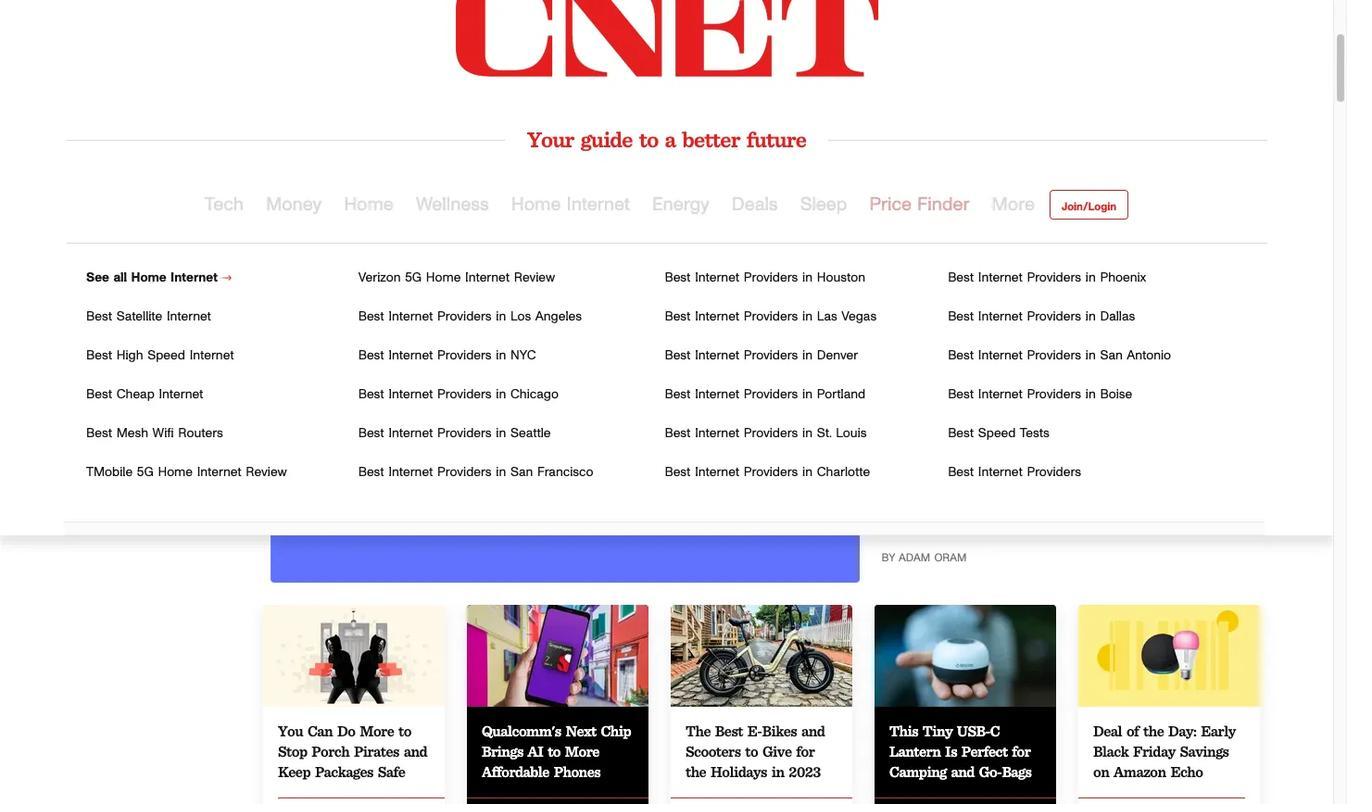 Task type: describe. For each thing, give the bounding box(es) containing it.
bikes
[[762, 723, 797, 741]]

for inside the best e-bikes and scooters to give for the holidays in 2023
[[797, 743, 815, 761]]

best high speed internet
[[86, 350, 234, 362]]

in for best internet providers in dallas
[[1086, 311, 1096, 324]]

friday inside shop trending black friday sales and hand-picked discounts from our expert deal hunters.
[[1022, 475, 1062, 490]]

see all home internet
[[86, 272, 222, 285]]

to inside you can do more to stop porch pirates and keep packages safe
[[399, 723, 412, 741]]

deal of the day: early black friday savings on amazon echo
[[1094, 723, 1237, 781]]

internet for best internet providers in charlotte
[[695, 466, 740, 479]]

by
[[1133, 286, 1164, 322]]

providers for best internet providers in chicago
[[438, 388, 492, 401]]

the best e-bikes and scooters to give for the holidays in 2023 link
[[671, 605, 853, 805]]

best internet providers in san francisco
[[358, 466, 594, 479]]

in for best internet providers in san francisco
[[496, 466, 506, 479]]

the best e-bikes and scooters to give for the holidays in 2023
[[686, 723, 825, 781]]

internet up best satellite internet
[[171, 272, 218, 285]]

camping
[[890, 764, 947, 781]]

dallas
[[1101, 311, 1136, 324]]

best mesh wifi routers
[[86, 427, 223, 440]]

best for best internet providers in denver
[[665, 350, 691, 362]]

do
[[337, 723, 355, 741]]

antonio
[[1127, 350, 1172, 362]]

phones
[[554, 764, 601, 781]]

porch
[[312, 743, 350, 761]]

deal
[[1094, 723, 1123, 741]]

in for best internet providers in los angeles
[[496, 311, 506, 324]]

san for antonio
[[1101, 350, 1123, 362]]

money
[[266, 196, 322, 214]]

best mesh wifi routers link
[[86, 427, 223, 440]]

best internet providers
[[949, 466, 1082, 479]]

internet for best internet providers in dallas
[[979, 311, 1023, 324]]

blog:
[[1192, 250, 1255, 286]]

finder
[[918, 196, 970, 214]]

go-
[[980, 764, 1003, 781]]

mesh
[[117, 427, 148, 440]]

better
[[683, 126, 740, 153]]

in for best internet providers in boise
[[1086, 388, 1096, 401]]

los
[[511, 311, 532, 324]]

safe
[[378, 764, 405, 781]]

best for best internet providers in los angeles
[[358, 311, 384, 324]]

sleep
[[801, 196, 848, 214]]

the 5th-gen echo dot smart speaker and a tp-link kasa smart bulb are displayed against a yellow background. image
[[1079, 605, 1261, 707]]

internet for best internet providers in san francisco
[[389, 466, 433, 479]]

portland
[[817, 388, 866, 401]]

the
[[686, 723, 711, 741]]

porch theft image
[[263, 605, 445, 707]]

e-
[[748, 723, 762, 741]]

best internet providers in dallas
[[949, 311, 1136, 324]]

best for best high speed internet
[[86, 350, 112, 362]]

best for best internet providers in charlotte
[[665, 466, 691, 479]]

brings
[[482, 743, 524, 761]]

best for best internet providers
[[949, 466, 974, 479]]

and inside you can do more to stop porch pirates and keep packages safe
[[404, 743, 428, 761]]

0 vertical spatial speed
[[148, 350, 185, 362]]

join/login
[[1062, 201, 1117, 212]]

5g for tmobile
[[137, 466, 154, 479]]

phoenix
[[1101, 272, 1147, 285]]

black inside deal of the day: early black friday savings on amazon echo
[[1094, 743, 1129, 761]]

you
[[278, 723, 303, 741]]

black inside black friday 2023 live blog: early deals vetted by experts
[[882, 250, 953, 286]]

guide
[[581, 126, 633, 153]]

review for verizon 5g home internet review
[[514, 272, 556, 285]]

holidays
[[711, 764, 768, 781]]

providers for best internet providers in charlotte
[[744, 466, 799, 479]]

our
[[986, 496, 1008, 510]]

best speed tests
[[949, 427, 1050, 440]]

by adam oram
[[882, 552, 967, 563]]

in for best internet providers in houston
[[803, 272, 813, 285]]

tmobile 5g home internet review link
[[86, 466, 287, 479]]

best internet providers in houston link
[[665, 272, 866, 285]]

best for best mesh wifi routers
[[86, 427, 112, 440]]

0 horizontal spatial deals
[[732, 196, 778, 214]]

experts
[[882, 321, 982, 357]]

best for best satellite internet
[[86, 311, 112, 324]]

price finder
[[870, 196, 970, 214]]

providers for best internet providers in boise
[[1028, 388, 1082, 401]]

chip
[[601, 723, 632, 741]]

internet for best internet providers in seattle
[[389, 427, 433, 440]]

best internet providers link
[[949, 466, 1082, 479]]

tests
[[1020, 427, 1050, 440]]

stop
[[278, 743, 307, 761]]

in for best internet providers in seattle
[[496, 427, 506, 440]]

friday inside black friday 2023 live blog: early deals vetted by experts
[[962, 250, 1046, 286]]

in for best internet providers in phoenix
[[1086, 272, 1096, 285]]

houston
[[817, 272, 866, 285]]

price
[[870, 196, 912, 214]]

home for tmobile 5g home internet review
[[158, 466, 193, 479]]

best satellite internet
[[86, 311, 211, 324]]

internet for best internet providers in los angeles
[[389, 311, 433, 324]]

from
[[951, 496, 981, 510]]

you can do more to stop porch pirates and keep packages safe
[[278, 723, 428, 781]]

verizon
[[358, 272, 401, 285]]

and inside the best e-bikes and scooters to give for the holidays in 2023
[[802, 723, 825, 741]]

best internet providers in denver link
[[665, 350, 859, 362]]

2023 inside the best e-bikes and scooters to give for the holidays in 2023
[[789, 764, 821, 781]]

join/login button
[[1050, 190, 1129, 220]]

seattle
[[511, 427, 551, 440]]

best for best internet providers in boise
[[949, 388, 974, 401]]

see
[[86, 272, 109, 285]]

amazon
[[1114, 764, 1167, 781]]

to left a
[[639, 126, 659, 153]]

st.
[[817, 427, 832, 440]]

black friday 2023 live blog: early deals vetted by experts
[[882, 250, 1255, 357]]

home for verizon 5g home internet review
[[426, 272, 461, 285]]

in for best internet providers in nyc
[[496, 350, 506, 362]]

internet up best internet providers in los angeles link
[[465, 272, 510, 285]]

best internet providers in phoenix
[[949, 272, 1147, 285]]

deal
[[1059, 496, 1087, 510]]

internet for best internet providers
[[979, 466, 1023, 479]]

best for best speed tests
[[949, 427, 974, 440]]

best for best internet providers in chicago
[[358, 388, 384, 401]]

francisco
[[538, 466, 594, 479]]

qualcomm's next chip brings ai to more affordable phones
[[482, 723, 632, 781]]

pirates
[[354, 743, 399, 761]]

internet for best internet providers in houston
[[695, 272, 740, 285]]

oram
[[935, 552, 967, 563]]

best internet providers in portland link
[[665, 388, 866, 401]]

best internet providers in chicago
[[358, 388, 559, 401]]

best for best cheap internet
[[86, 388, 112, 401]]

tiny
[[923, 723, 953, 741]]

wellness
[[416, 196, 489, 214]]

internet for best internet providers in boise
[[979, 388, 1023, 401]]

the inside deal of the day: early black friday savings on amazon echo
[[1144, 723, 1165, 741]]

scooters
[[686, 743, 741, 761]]

best internet providers in st. louis
[[665, 427, 867, 440]]

usb-
[[958, 723, 991, 741]]

by
[[882, 552, 896, 563]]

in for best internet providers in st. louis
[[803, 427, 813, 440]]

savings
[[1181, 743, 1230, 761]]

satellite
[[117, 311, 162, 324]]

internet up wifi
[[159, 388, 203, 401]]

providers for best internet providers in seattle
[[438, 427, 492, 440]]

2023 for 17,
[[150, 243, 197, 270]]



Task type: vqa. For each thing, say whether or not it's contained in the screenshot.
Grubhub in DoorDash, Grubhub and Uber Eats compared
no



Task type: locate. For each thing, give the bounding box(es) containing it.
routers
[[178, 427, 223, 440]]

internet down "routers"
[[197, 466, 242, 479]]

day:
[[1169, 723, 1197, 741]]

tmobile
[[86, 466, 133, 479]]

internet for best internet providers in portland
[[695, 388, 740, 401]]

1 vertical spatial early
[[1202, 723, 1237, 741]]

internet up 'best high speed internet'
[[167, 311, 211, 324]]

san down the seattle
[[511, 466, 533, 479]]

providers down best internet providers in las vegas "link"
[[744, 350, 799, 362]]

best high speed internet link
[[86, 350, 234, 362]]

black up our
[[981, 475, 1017, 490]]

early inside black friday 2023 live blog: early deals vetted by experts
[[882, 286, 952, 322]]

and up safe
[[404, 743, 428, 761]]

for right give
[[797, 743, 815, 761]]

internet for best internet providers in nyc
[[389, 350, 433, 362]]

in left chicago
[[496, 388, 506, 401]]

providers for best internet providers in houston
[[744, 272, 799, 285]]

internet up best internet providers in las vegas "link"
[[695, 272, 740, 285]]

0 horizontal spatial for
[[797, 743, 815, 761]]

verizon 5g home internet review link
[[358, 272, 556, 285]]

internet up our
[[979, 466, 1023, 479]]

las
[[817, 311, 838, 324]]

1 horizontal spatial the
[[1144, 723, 1165, 741]]

internet for best internet providers in st. louis
[[695, 427, 740, 440]]

0 horizontal spatial 2023
[[150, 243, 197, 270]]

best
[[665, 272, 691, 285], [949, 272, 974, 285], [86, 311, 112, 324], [358, 311, 384, 324], [665, 311, 691, 324], [949, 311, 974, 324], [86, 350, 112, 362], [358, 350, 384, 362], [665, 350, 691, 362], [949, 350, 974, 362], [86, 388, 112, 401], [358, 388, 384, 401], [665, 388, 691, 401], [949, 388, 974, 401], [86, 427, 112, 440], [358, 427, 384, 440], [665, 427, 691, 440], [949, 427, 974, 440], [358, 466, 384, 479], [665, 466, 691, 479], [949, 466, 974, 479], [716, 723, 743, 741]]

0 vertical spatial deals
[[732, 196, 778, 214]]

home
[[344, 196, 394, 214], [512, 196, 561, 214], [131, 272, 167, 285], [426, 272, 461, 285], [158, 466, 193, 479]]

for
[[797, 743, 815, 761], [1013, 743, 1031, 761]]

best internet providers in boise link
[[949, 388, 1133, 401]]

1 horizontal spatial for
[[1013, 743, 1031, 761]]

best internet providers in dallas link
[[949, 311, 1136, 324]]

early up 'savings'
[[1202, 723, 1237, 741]]

best internet providers in san antonio
[[949, 350, 1172, 362]]

in left the charlotte
[[803, 466, 813, 479]]

providers for best internet providers in st. louis
[[744, 427, 799, 440]]

black friday live blog 2023 2.png image
[[270, 251, 860, 583]]

see all home internet link
[[86, 272, 231, 285]]

2 horizontal spatial black
[[1094, 743, 1129, 761]]

0 vertical spatial friday
[[962, 250, 1046, 286]]

0 horizontal spatial more
[[98, 325, 124, 337]]

the inside the best e-bikes and scooters to give for the holidays in 2023
[[686, 764, 707, 781]]

internet up the best internet providers in boise link
[[979, 350, 1023, 362]]

in left houston
[[803, 272, 813, 285]]

providers up the deal
[[1028, 466, 1082, 479]]

lantern
[[890, 743, 941, 761]]

best for best internet providers in seattle
[[358, 427, 384, 440]]

and inside this tiny usb-c lantern is perfect for camping and go-bags
[[952, 764, 975, 781]]

wifi
[[153, 427, 174, 440]]

1 vertical spatial 5g
[[137, 466, 154, 479]]

5g for verizon
[[405, 272, 422, 285]]

best for best internet providers in phoenix
[[949, 272, 974, 285]]

internet down verizon
[[389, 311, 433, 324]]

providers up best internet providers in las vegas "link"
[[744, 272, 799, 285]]

1 horizontal spatial black
[[981, 475, 1017, 490]]

1 vertical spatial more
[[360, 723, 394, 741]]

internet up best internet providers in denver
[[695, 311, 740, 324]]

providers down the 'best internet providers in san antonio'
[[1028, 388, 1082, 401]]

best internet providers in nyc
[[358, 350, 536, 362]]

speed left tests
[[979, 427, 1016, 440]]

0 horizontal spatial the
[[686, 764, 707, 781]]

san
[[1101, 350, 1123, 362], [511, 466, 533, 479]]

to down e-
[[746, 743, 758, 761]]

providers for best internet providers in phoenix
[[1028, 272, 1082, 285]]

to right the ai
[[548, 743, 561, 761]]

black inside shop trending black friday sales and hand-picked discounts from our expert deal hunters.
[[981, 475, 1017, 490]]

2 vertical spatial friday
[[1134, 743, 1176, 761]]

1 horizontal spatial speed
[[979, 427, 1016, 440]]

0 vertical spatial black
[[882, 250, 953, 286]]

a hand holds a phone with an image of a chip labeled snapdragon 7 gen 3, in front of a background of colorful apartments. image
[[467, 605, 649, 707]]

providers up best internet providers in charlotte link
[[744, 427, 799, 440]]

deal of the day: early black friday savings on amazon echo link
[[1079, 605, 1261, 805]]

2023 for friday
[[1055, 250, 1119, 286]]

deals down best internet providers in phoenix link
[[960, 286, 1031, 322]]

this tiny usb-c lantern is perfect for camping and go-bags
[[890, 723, 1032, 781]]

1 vertical spatial speed
[[979, 427, 1016, 440]]

2023 inside black friday 2023 live blog: early deals vetted by experts
[[1055, 250, 1119, 286]]

boise
[[1101, 388, 1133, 401]]

in inside the best e-bikes and scooters to give for the holidays in 2023
[[772, 764, 785, 781]]

providers for best internet providers in las vegas
[[744, 311, 799, 324]]

keep
[[278, 764, 311, 781]]

0 horizontal spatial review
[[246, 466, 287, 479]]

0 vertical spatial san
[[1101, 350, 1123, 362]]

learn more
[[66, 325, 124, 337]]

1 horizontal spatial 5g
[[405, 272, 422, 285]]

to
[[639, 126, 659, 153], [399, 723, 412, 741], [548, 743, 561, 761], [746, 743, 758, 761]]

1 horizontal spatial 2023
[[789, 764, 821, 781]]

discounts
[[882, 496, 946, 510]]

providers for best internet providers in portland
[[744, 388, 799, 401]]

charlotte
[[817, 466, 871, 479]]

internet
[[567, 196, 630, 214], [171, 272, 218, 285], [465, 272, 510, 285], [695, 272, 740, 285], [979, 272, 1023, 285], [167, 311, 211, 324], [389, 311, 433, 324], [695, 311, 740, 324], [979, 311, 1023, 324], [190, 350, 234, 362], [389, 350, 433, 362], [695, 350, 740, 362], [979, 350, 1023, 362], [159, 388, 203, 401], [389, 388, 433, 401], [695, 388, 740, 401], [979, 388, 1023, 401], [389, 427, 433, 440], [695, 427, 740, 440], [197, 466, 242, 479], [389, 466, 433, 479], [695, 466, 740, 479], [979, 466, 1023, 479]]

expert
[[1013, 496, 1054, 510]]

0 horizontal spatial black
[[882, 250, 953, 286]]

internet for best internet providers in san antonio
[[979, 350, 1023, 362]]

1 vertical spatial black
[[981, 475, 1017, 490]]

echo
[[1171, 764, 1204, 781]]

deals down the future
[[732, 196, 778, 214]]

best internet providers in las vegas link
[[665, 311, 877, 324]]

1 vertical spatial review
[[246, 466, 287, 479]]

c
[[991, 723, 1000, 741]]

the down scooters
[[686, 764, 707, 781]]

vetted
[[1040, 286, 1125, 322]]

speed down learn more link at the top left of the page
[[148, 350, 185, 362]]

internet for best internet providers in las vegas
[[695, 311, 740, 324]]

in for best internet providers in denver
[[803, 350, 813, 362]]

and inside shop trending black friday sales and hand-picked discounts from our expert deal hunters.
[[1106, 475, 1131, 490]]

and down is
[[952, 764, 975, 781]]

internet for best internet providers in chicago
[[389, 388, 433, 401]]

best internet providers in las vegas
[[665, 311, 877, 324]]

providers down best internet providers in houston
[[744, 311, 799, 324]]

internet down best internet providers in phoenix
[[979, 311, 1023, 324]]

providers for best internet providers in los angeles
[[438, 311, 492, 324]]

more down next
[[565, 743, 600, 761]]

17,
[[117, 243, 143, 270]]

1 horizontal spatial early
[[1202, 723, 1237, 741]]

trending
[[922, 475, 977, 490]]

1 horizontal spatial deals
[[960, 286, 1031, 322]]

in left "dallas"
[[1086, 311, 1096, 324]]

in
[[803, 272, 813, 285], [1086, 272, 1096, 285], [496, 311, 506, 324], [803, 311, 813, 324], [1086, 311, 1096, 324], [496, 350, 506, 362], [803, 350, 813, 362], [1086, 350, 1096, 362], [496, 388, 506, 401], [803, 388, 813, 401], [1086, 388, 1096, 401], [496, 427, 506, 440], [803, 427, 813, 440], [496, 466, 506, 479], [803, 466, 813, 479], [772, 764, 785, 781]]

internet down best internet providers in portland "link"
[[695, 427, 740, 440]]

internet for best internet providers in phoenix
[[979, 272, 1023, 285]]

louis
[[837, 427, 867, 440]]

1 horizontal spatial more
[[360, 723, 394, 741]]

you can do more to stop porch pirates and keep packages safe link
[[263, 605, 445, 805]]

best internet providers in chicago link
[[358, 388, 559, 401]]

in for best internet providers in las vegas
[[803, 311, 813, 324]]

best internet providers in st. louis link
[[665, 427, 867, 440]]

deals inside black friday 2023 live blog: early deals vetted by experts
[[960, 286, 1031, 322]]

best internet providers in denver
[[665, 350, 859, 362]]

internet down best internet providers in st. louis link
[[695, 466, 740, 479]]

to up pirates
[[399, 723, 412, 741]]

internet down learn more link at the top left of the page
[[190, 350, 234, 362]]

review for tmobile 5g home internet review
[[246, 466, 287, 479]]

high
[[117, 350, 143, 362]]

in left the seattle
[[496, 427, 506, 440]]

best for best internet providers in dallas
[[949, 311, 974, 324]]

the right of on the bottom right of page
[[1144, 723, 1165, 741]]

tmobile 5g home internet review
[[86, 466, 287, 479]]

2 vertical spatial black
[[1094, 743, 1129, 761]]

internet down guide in the top of the page
[[567, 196, 630, 214]]

1 vertical spatial san
[[511, 466, 533, 479]]

0 vertical spatial 5g
[[405, 272, 422, 285]]

best for best internet providers in san francisco
[[358, 466, 384, 479]]

providers up best internet providers in seattle at the left of the page
[[438, 388, 492, 401]]

in for best internet providers in chicago
[[496, 388, 506, 401]]

in left denver
[[803, 350, 813, 362]]

home down wifi
[[158, 466, 193, 479]]

providers up "best internet providers in st. louis"
[[744, 388, 799, 401]]

affordable
[[482, 764, 550, 781]]

internet down best internet providers in chicago
[[389, 427, 433, 440]]

in for best internet providers in san antonio
[[1086, 350, 1096, 362]]

black down the price finder link
[[882, 250, 953, 286]]

2 horizontal spatial 2023
[[1055, 250, 1119, 286]]

internet up best speed tests
[[979, 388, 1023, 401]]

providers for best internet providers in denver
[[744, 350, 799, 362]]

providers for best internet providers
[[1028, 466, 1082, 479]]

0 horizontal spatial speed
[[148, 350, 185, 362]]

is
[[946, 743, 958, 761]]

0 horizontal spatial 5g
[[137, 466, 154, 479]]

1 vertical spatial deals
[[960, 286, 1031, 322]]

shop
[[882, 475, 917, 490]]

best for best internet providers in st. louis
[[665, 427, 691, 440]]

in left los
[[496, 311, 506, 324]]

angeles
[[536, 311, 582, 324]]

providers for best internet providers in dallas
[[1028, 311, 1082, 324]]

friday up best internet providers in dallas at top
[[962, 250, 1046, 286]]

internet up best internet providers in chicago link
[[389, 350, 433, 362]]

providers for best internet providers in san francisco
[[438, 466, 492, 479]]

more
[[993, 196, 1035, 214]]

1 horizontal spatial review
[[514, 272, 556, 285]]

more inside qualcomm's next chip brings ai to more affordable phones
[[565, 743, 600, 761]]

in left nyc
[[496, 350, 506, 362]]

verizon 5g home internet review
[[358, 272, 556, 285]]

home for see all home internet
[[131, 272, 167, 285]]

friday up expert
[[1022, 475, 1062, 490]]

early inside deal of the day: early black friday savings on amazon echo
[[1202, 723, 1237, 741]]

0 horizontal spatial san
[[511, 466, 533, 479]]

best for best internet providers in san antonio
[[949, 350, 974, 362]]

providers up best internet providers in san antonio link
[[1028, 311, 1082, 324]]

in for best internet providers in charlotte
[[803, 466, 813, 479]]

internet down best internet providers in denver link
[[695, 388, 740, 401]]

black down deal
[[1094, 743, 1129, 761]]

1 vertical spatial the
[[686, 764, 707, 781]]

best internet providers in portland
[[665, 388, 866, 401]]

for up "bags"
[[1013, 743, 1031, 761]]

friday inside deal of the day: early black friday savings on amazon echo
[[1134, 743, 1176, 761]]

in left las
[[803, 311, 813, 324]]

teeny tiny handheld lamp for camping or go bag. image
[[875, 605, 1057, 707]]

5g right tmobile
[[137, 466, 154, 479]]

providers up vetted
[[1028, 272, 1082, 285]]

best internet providers in charlotte link
[[665, 466, 871, 479]]

providers down "best internet providers in st. louis"
[[744, 466, 799, 479]]

0 vertical spatial more
[[98, 325, 124, 337]]

5g
[[405, 272, 422, 285], [137, 466, 154, 479]]

more inside you can do more to stop porch pirates and keep packages safe
[[360, 723, 394, 741]]

and up hunters.
[[1106, 475, 1131, 490]]

packages
[[315, 764, 374, 781]]

san for francisco
[[511, 466, 533, 479]]

1 for from the left
[[797, 743, 815, 761]]

in down give
[[772, 764, 785, 781]]

providers down best internet providers in chicago
[[438, 427, 492, 440]]

in left the portland
[[803, 388, 813, 401]]

2 horizontal spatial more
[[565, 743, 600, 761]]

home down nov. 17, 2023
[[131, 272, 167, 285]]

best for best internet providers in las vegas
[[665, 311, 691, 324]]

in left the st.
[[803, 427, 813, 440]]

home down your
[[512, 196, 561, 214]]

2 for from the left
[[1013, 743, 1031, 761]]

early right vegas
[[882, 286, 952, 322]]

2023
[[150, 243, 197, 270], [1055, 250, 1119, 286], [789, 764, 821, 781]]

internet up best internet providers in dallas at top
[[979, 272, 1023, 285]]

more right learn
[[98, 325, 124, 337]]

in down best internet providers in seattle link
[[496, 466, 506, 479]]

perfect
[[962, 743, 1008, 761]]

and right bikes
[[802, 723, 825, 741]]

price finder link
[[870, 175, 970, 235]]

your
[[527, 126, 574, 153]]

denver
[[817, 350, 859, 362]]

friday up the amazon
[[1134, 743, 1176, 761]]

a
[[665, 126, 676, 153]]

1 vertical spatial friday
[[1022, 475, 1062, 490]]

chicago
[[511, 388, 559, 401]]

0 vertical spatial the
[[1144, 723, 1165, 741]]

give
[[763, 743, 792, 761]]

more up pirates
[[360, 723, 394, 741]]

0 vertical spatial review
[[514, 272, 556, 285]]

can
[[308, 723, 333, 741]]

in up vetted
[[1086, 272, 1096, 285]]

to inside the best e-bikes and scooters to give for the holidays in 2023
[[746, 743, 758, 761]]

of
[[1127, 723, 1140, 741]]

internet for home internet
[[567, 196, 630, 214]]

best for best internet providers in nyc
[[358, 350, 384, 362]]

energy
[[653, 196, 710, 214]]

2 vertical spatial more
[[565, 743, 600, 761]]

best for best internet providers in portland
[[665, 388, 691, 401]]

providers down the best internet providers in los angeles
[[438, 350, 492, 362]]

best inside the best e-bikes and scooters to give for the holidays in 2023
[[716, 723, 743, 741]]

in for best internet providers in portland
[[803, 388, 813, 401]]

5g right verizon
[[405, 272, 422, 285]]

providers for best internet providers in nyc
[[438, 350, 492, 362]]

heybike ranger s hero image
[[671, 605, 853, 707]]

1 horizontal spatial san
[[1101, 350, 1123, 362]]

home up verizon
[[344, 196, 394, 214]]

0 vertical spatial early
[[882, 286, 952, 322]]

home up the best internet providers in los angeles
[[426, 272, 461, 285]]

0 horizontal spatial early
[[882, 286, 952, 322]]

this tiny usb-c lantern is perfect for camping and go-bags link
[[875, 605, 1057, 805]]

internet for best internet providers in denver
[[695, 350, 740, 362]]

for inside this tiny usb-c lantern is perfect for camping and go-bags
[[1013, 743, 1031, 761]]

hand-
[[1135, 475, 1174, 490]]

to inside qualcomm's next chip brings ai to more affordable phones
[[548, 743, 561, 761]]

learn more link
[[66, 318, 248, 344]]

bags
[[1003, 764, 1032, 781]]

san left antonio
[[1101, 350, 1123, 362]]

providers down best internet providers in dallas link at the top right of page
[[1028, 350, 1082, 362]]

internet down best internet providers in nyc
[[389, 388, 433, 401]]

qualcomm's next chip brings ai to more affordable phones link
[[467, 605, 649, 805]]

sales
[[1067, 475, 1101, 490]]

providers for best internet providers in san antonio
[[1028, 350, 1082, 362]]

providers down best internet providers in seattle at the left of the page
[[438, 466, 492, 479]]

in down vetted
[[1086, 350, 1096, 362]]

internet down best internet providers in seattle at the left of the page
[[389, 466, 433, 479]]

future
[[747, 126, 807, 153]]

nyc
[[511, 350, 536, 362]]

in left boise
[[1086, 388, 1096, 401]]

providers down verizon 5g home internet review
[[438, 311, 492, 324]]

qualcomm's
[[482, 723, 561, 741]]

best internet providers in phoenix link
[[949, 272, 1147, 285]]

on
[[1094, 764, 1110, 781]]

internet up best internet providers in portland
[[695, 350, 740, 362]]

best for best internet providers in houston
[[665, 272, 691, 285]]



